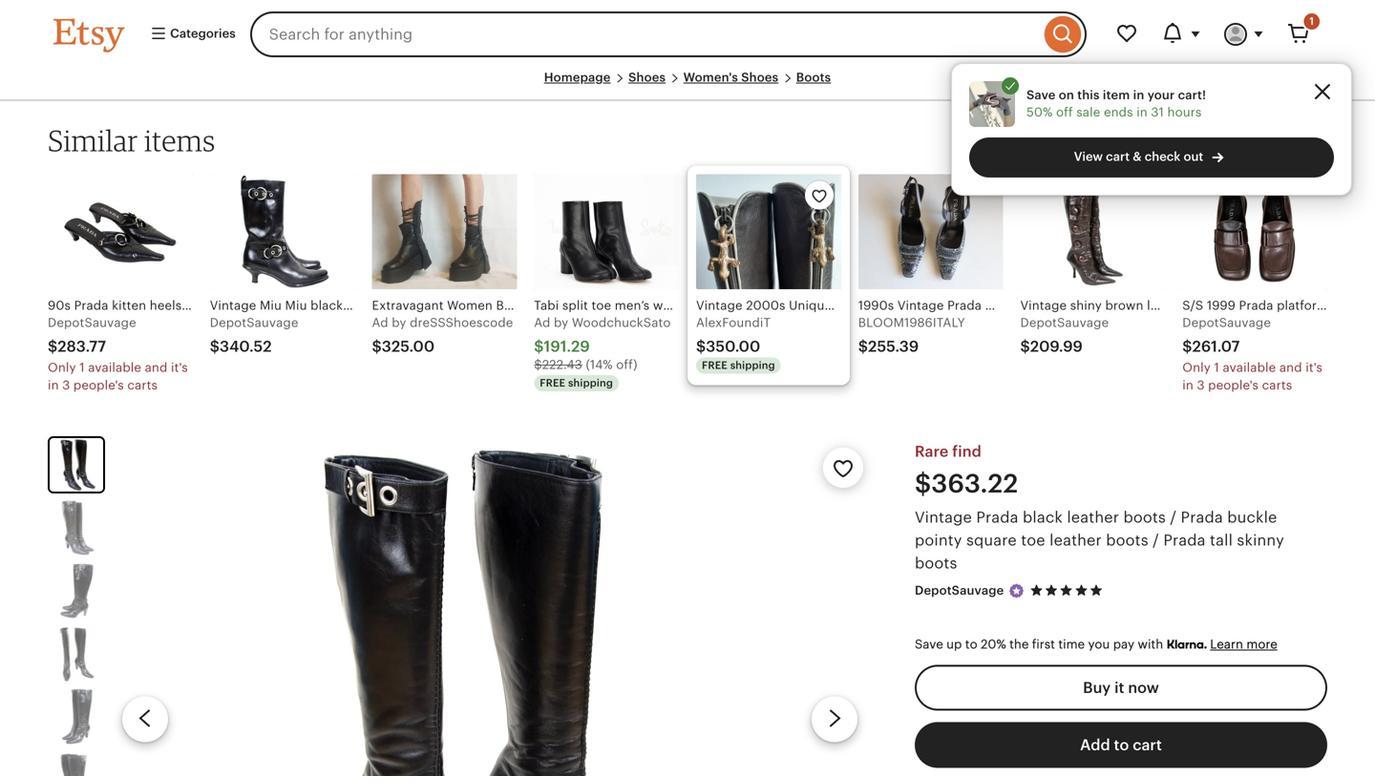 Task type: vqa. For each thing, say whether or not it's contained in the screenshot.
third Star Seller from the right
no



Task type: locate. For each thing, give the bounding box(es) containing it.
prada up "tall"
[[1181, 509, 1224, 526]]

vintage shiny brown leather pointy toe folded high heel boots with oversized buttons details image
[[1021, 174, 1166, 289]]

1 d from the left
[[380, 316, 389, 330]]

(14%
[[586, 358, 613, 372]]

prada left "tall"
[[1164, 532, 1206, 549]]

depotsauvage up '261.07'
[[1183, 316, 1272, 330]]

d for 191.29
[[543, 316, 551, 330]]

save for ends
[[1027, 88, 1056, 102]]

$ inside depotsauvage $ 340.52
[[210, 338, 220, 356]]

leather right black
[[1067, 509, 1120, 526]]

buy it now button
[[915, 666, 1328, 711]]

1 horizontal spatial only 1 available and it's in
[[1183, 361, 1323, 393]]

1 horizontal spatial y
[[562, 316, 569, 330]]

0 vertical spatial free
[[702, 360, 728, 372]]

$ for 283.77
[[48, 338, 58, 356]]

categories
[[167, 26, 236, 41]]

b up 325.00
[[392, 316, 400, 330]]

to inside the save up to 20% the first time you pay with klarna. learn more
[[966, 638, 978, 652]]

1 horizontal spatial to
[[1114, 737, 1130, 754]]

shipping inside alexfoundit $ 350.00 free shipping
[[731, 360, 776, 372]]

0 horizontal spatial carts
[[127, 378, 158, 393]]

1 horizontal spatial cart
[[1133, 737, 1163, 754]]

a for 325.00
[[372, 316, 381, 330]]

1 vertical spatial free
[[540, 377, 566, 389]]

1 available from the left
[[88, 361, 141, 375]]

people's
[[73, 378, 124, 393], [1209, 378, 1259, 393]]

only down '261.07'
[[1183, 361, 1211, 375]]

a inside a d b y woodchucksato $ 191.29 $ 222.43 (14% off) free shipping
[[534, 316, 543, 330]]

vintage prada black leather boots / prada buckle pointy square image 3 image
[[48, 563, 105, 620]]

available
[[88, 361, 141, 375], [1223, 361, 1277, 375]]

1 horizontal spatial 3 people's carts
[[1198, 378, 1293, 393]]

3 people's carts down 283.77
[[62, 378, 158, 393]]

2 3 from the left
[[1198, 378, 1205, 393]]

boots
[[1124, 509, 1166, 526], [1107, 532, 1149, 549], [915, 555, 958, 572]]

vintage prada black leather boots / prada buckle pointy square image 1 image
[[111, 437, 869, 777], [50, 438, 103, 492]]

depotsauvage $ 209.99
[[1021, 316, 1109, 356]]

alexfoundit
[[696, 316, 771, 330]]

0 vertical spatial /
[[1171, 509, 1177, 526]]

1 a from the left
[[372, 316, 381, 330]]

klarna.
[[1167, 638, 1207, 653]]

time
[[1059, 638, 1085, 652]]

depotsauvage for 209.99
[[1021, 316, 1109, 330]]

first
[[1033, 638, 1056, 652]]

2 available from the left
[[1223, 361, 1277, 375]]

view
[[1074, 150, 1103, 164]]

0 horizontal spatial shipping
[[568, 377, 613, 389]]

save for klarna.
[[915, 638, 944, 652]]

save up '50%'
[[1027, 88, 1056, 102]]

see more
[[1250, 135, 1311, 149]]

2 d from the left
[[543, 316, 551, 330]]

209.99
[[1031, 338, 1083, 356]]

1 only from the left
[[48, 361, 76, 375]]

available down 283.77
[[88, 361, 141, 375]]

None search field
[[250, 11, 1087, 57]]

free
[[702, 360, 728, 372], [540, 377, 566, 389]]

d for 325.00
[[380, 316, 389, 330]]

0 horizontal spatial cart
[[1106, 150, 1130, 164]]

2 b from the left
[[554, 316, 562, 330]]

0 horizontal spatial available
[[88, 361, 141, 375]]

$ inside bloom1986italy $ 255.39
[[859, 338, 868, 356]]

free inside a d b y woodchucksato $ 191.29 $ 222.43 (14% off) free shipping
[[540, 377, 566, 389]]

carts
[[127, 378, 158, 393], [1263, 378, 1293, 393]]

people's down 283.77
[[73, 378, 124, 393]]

Search for anything text field
[[250, 11, 1040, 57]]

add to cart button
[[915, 723, 1328, 769]]

and
[[145, 361, 168, 375], [1280, 361, 1303, 375]]

1 b from the left
[[392, 316, 400, 330]]

0 horizontal spatial only 1 available and it's in
[[48, 361, 188, 393]]

shipping
[[731, 360, 776, 372], [568, 377, 613, 389]]

homepage link
[[544, 70, 611, 85]]

in down 283.77
[[48, 378, 59, 393]]

to right add
[[1114, 737, 1130, 754]]

2 only from the left
[[1183, 361, 1211, 375]]

1 vertical spatial /
[[1153, 532, 1160, 549]]

1 people's from the left
[[73, 378, 124, 393]]

2 horizontal spatial 1
[[1310, 15, 1315, 27]]

depotsauvage $ 261.07
[[1183, 316, 1272, 356]]

d
[[380, 316, 389, 330], [543, 316, 551, 330]]

0 horizontal spatial /
[[1153, 532, 1160, 549]]

see
[[1250, 135, 1273, 149]]

/
[[1171, 509, 1177, 526], [1153, 532, 1160, 549]]

1 vertical spatial to
[[1114, 737, 1130, 754]]

3 down 283.77
[[62, 378, 70, 393]]

depotsauvage down pointy
[[915, 584, 1004, 598]]

it's for 261.07
[[1306, 361, 1323, 375]]

1 vertical spatial cart
[[1133, 737, 1163, 754]]

3 people's carts
[[62, 378, 158, 393], [1198, 378, 1293, 393]]

add to cart
[[1081, 737, 1163, 754]]

2 3 people's carts from the left
[[1198, 378, 1293, 393]]

2 and from the left
[[1280, 361, 1303, 375]]

to
[[966, 638, 978, 652], [1114, 737, 1130, 754]]

vintage miu miu black leather biker kitten heel boots / miu miu black leather silver buckle cowboy boots / made in italy image
[[210, 174, 355, 289]]

depotsauvage up 209.99 in the top right of the page
[[1021, 316, 1109, 330]]

1 only 1 available and it's in from the left
[[48, 361, 188, 393]]

items
[[144, 123, 216, 158]]

a
[[372, 316, 381, 330], [534, 316, 543, 330]]

$ inside alexfoundit $ 350.00 free shipping
[[696, 338, 706, 356]]

women's shoes link
[[684, 70, 779, 85]]

1 horizontal spatial available
[[1223, 361, 1277, 375]]

shipping inside a d b y woodchucksato $ 191.29 $ 222.43 (14% off) free shipping
[[568, 377, 613, 389]]

&
[[1133, 150, 1142, 164]]

d inside a d b y dressshoescode $ 325.00
[[380, 316, 389, 330]]

1 3 people's carts from the left
[[62, 378, 158, 393]]

cart right add
[[1133, 737, 1163, 754]]

star_seller image
[[1008, 583, 1025, 600]]

0 horizontal spatial to
[[966, 638, 978, 652]]

save on this item in your cart! 50% off sale ends in 31 hours
[[1027, 88, 1207, 119]]

1 vertical spatial shipping
[[568, 377, 613, 389]]

0 horizontal spatial people's
[[73, 378, 124, 393]]

0 horizontal spatial shoes
[[629, 70, 666, 85]]

1 horizontal spatial 3
[[1198, 378, 1205, 393]]

save left "up"
[[915, 638, 944, 652]]

with
[[1138, 638, 1164, 652]]

1 horizontal spatial a
[[534, 316, 543, 330]]

a inside a d b y dressshoescode $ 325.00
[[372, 316, 381, 330]]

vintage prada black leather boots / prada buckle pointy square image 2 image
[[48, 500, 105, 557]]

20%
[[981, 638, 1007, 652]]

/ left "tall"
[[1153, 532, 1160, 549]]

available down '261.07'
[[1223, 361, 1277, 375]]

2 shoes from the left
[[742, 70, 779, 85]]

shoes down search for anything text field
[[629, 70, 666, 85]]

1
[[1310, 15, 1315, 27], [79, 361, 85, 375], [1215, 361, 1220, 375]]

y up 191.29
[[562, 316, 569, 330]]

buy it now
[[1084, 680, 1160, 697]]

save up to 20% the first time you pay with klarna. learn more
[[915, 638, 1278, 653]]

similar
[[48, 123, 138, 158]]

find
[[953, 443, 982, 460]]

0 horizontal spatial a
[[372, 316, 381, 330]]

1 horizontal spatial and
[[1280, 361, 1303, 375]]

b for 191.29
[[554, 316, 562, 330]]

shipping down the (14%
[[568, 377, 613, 389]]

a left dressshoescode
[[372, 316, 381, 330]]

2 it's from the left
[[1306, 361, 1323, 375]]

$ inside depotsauvage $ 261.07
[[1183, 338, 1193, 356]]

boots
[[797, 70, 831, 85]]

depotsauvage up the 340.52
[[210, 316, 299, 330]]

rare
[[915, 443, 949, 460]]

0 vertical spatial leather
[[1067, 509, 1120, 526]]

save inside the save up to 20% the first time you pay with klarna. learn more
[[915, 638, 944, 652]]

191.29
[[544, 338, 590, 356]]

1 vertical spatial save
[[915, 638, 944, 652]]

2 a from the left
[[534, 316, 543, 330]]

leather
[[1067, 509, 1120, 526], [1050, 532, 1102, 549]]

1 horizontal spatial vintage prada black leather boots / prada buckle pointy square image 1 image
[[111, 437, 869, 777]]

free down 222.43
[[540, 377, 566, 389]]

a for 191.29
[[534, 316, 543, 330]]

0 horizontal spatial save
[[915, 638, 944, 652]]

in down '261.07'
[[1183, 378, 1194, 393]]

2 y from the left
[[562, 316, 569, 330]]

1 y from the left
[[400, 316, 407, 330]]

1 horizontal spatial shoes
[[742, 70, 779, 85]]

free down 350.00
[[702, 360, 728, 372]]

to right "up"
[[966, 638, 978, 652]]

0 vertical spatial to
[[966, 638, 978, 652]]

carts for 283.77
[[127, 378, 158, 393]]

1 horizontal spatial carts
[[1263, 378, 1293, 393]]

prada
[[977, 509, 1019, 526], [1181, 509, 1224, 526], [1164, 532, 1206, 549]]

y up 325.00
[[400, 316, 407, 330]]

$ for 209.99
[[1021, 338, 1031, 356]]

1 it's from the left
[[171, 361, 188, 375]]

y inside a d b y dressshoescode $ 325.00
[[400, 316, 407, 330]]

2 vertical spatial boots
[[915, 555, 958, 572]]

1 horizontal spatial save
[[1027, 88, 1056, 102]]

0 horizontal spatial free
[[540, 377, 566, 389]]

1 horizontal spatial 1
[[1215, 361, 1220, 375]]

b inside a d b y dressshoescode $ 325.00
[[392, 316, 400, 330]]

categories banner
[[19, 0, 1357, 69]]

/ left buckle
[[1171, 509, 1177, 526]]

0 horizontal spatial 3
[[62, 378, 70, 393]]

1 horizontal spatial /
[[1171, 509, 1177, 526]]

carts down depotsauvage $ 261.07
[[1263, 378, 1293, 393]]

3 people's carts for 283.77
[[62, 378, 158, 393]]

$ inside the depotsauvage $ 283.77
[[48, 338, 58, 356]]

depotsauvage up 283.77
[[48, 316, 136, 330]]

bloom1986italy
[[859, 316, 966, 330]]

2 carts from the left
[[1263, 378, 1293, 393]]

2 people's from the left
[[1209, 378, 1259, 393]]

1 carts from the left
[[127, 378, 158, 393]]

d up 191.29
[[543, 316, 551, 330]]

depotsauvage $ 283.77
[[48, 316, 136, 356]]

0 horizontal spatial y
[[400, 316, 407, 330]]

tall
[[1210, 532, 1233, 549]]

y inside a d b y woodchucksato $ 191.29 $ 222.43 (14% off) free shipping
[[562, 316, 569, 330]]

boots link
[[797, 70, 831, 85]]

1 horizontal spatial free
[[702, 360, 728, 372]]

1 horizontal spatial only
[[1183, 361, 1211, 375]]

1 3 from the left
[[62, 378, 70, 393]]

1 horizontal spatial people's
[[1209, 378, 1259, 393]]

it's
[[171, 361, 188, 375], [1306, 361, 1323, 375]]

buy
[[1084, 680, 1111, 697]]

0 horizontal spatial 1
[[79, 361, 85, 375]]

only
[[48, 361, 76, 375], [1183, 361, 1211, 375]]

1 horizontal spatial shipping
[[731, 360, 776, 372]]

0 horizontal spatial 3 people's carts
[[62, 378, 158, 393]]

menu bar
[[54, 69, 1322, 101]]

1 horizontal spatial it's
[[1306, 361, 1323, 375]]

1 and from the left
[[145, 361, 168, 375]]

and for 283.77
[[145, 361, 168, 375]]

90s prada kitten heels black leather open back mules / vintage metal o ring buckle prada low heel sandals / made in italy image
[[48, 174, 193, 289]]

more right see
[[1276, 135, 1308, 149]]

1 horizontal spatial b
[[554, 316, 562, 330]]

b for 325.00
[[392, 316, 400, 330]]

3 for 261.07
[[1198, 378, 1205, 393]]

people's down '261.07'
[[1209, 378, 1259, 393]]

b
[[392, 316, 400, 330], [554, 316, 562, 330]]

depotsauvage
[[48, 316, 136, 330], [210, 316, 299, 330], [1021, 316, 1109, 330], [1183, 316, 1272, 330], [915, 584, 1004, 598]]

only 1 available and it's in
[[48, 361, 188, 393], [1183, 361, 1323, 393]]

vintage prada black leather boots / prada buckle pointy square image 4 image
[[48, 626, 105, 683]]

d inside a d b y woodchucksato $ 191.29 $ 222.43 (14% off) free shipping
[[543, 316, 551, 330]]

only 1 available and it's in down '261.07'
[[1183, 361, 1323, 393]]

only 1 available and it's in for 261.07
[[1183, 361, 1323, 393]]

only down 283.77
[[48, 361, 76, 375]]

3 down '261.07'
[[1198, 378, 1205, 393]]

0 horizontal spatial only
[[48, 361, 76, 375]]

it
[[1115, 680, 1125, 697]]

categories button
[[136, 17, 244, 52]]

$ inside a d b y dressshoescode $ 325.00
[[372, 338, 382, 356]]

more
[[1276, 135, 1308, 149], [1247, 638, 1278, 652]]

$ for 255.39
[[859, 338, 868, 356]]

only 1 available and it's in for 283.77
[[48, 361, 188, 393]]

$ for 261.07
[[1183, 338, 1193, 356]]

0 horizontal spatial d
[[380, 316, 389, 330]]

3 people's carts down '261.07'
[[1198, 378, 1293, 393]]

0 vertical spatial save
[[1027, 88, 1056, 102]]

woodchucksato
[[572, 316, 671, 330]]

similar items
[[48, 123, 216, 158]]

d up 325.00
[[380, 316, 389, 330]]

3
[[62, 378, 70, 393], [1198, 378, 1205, 393]]

view cart & check out link
[[970, 138, 1335, 178]]

save inside save on this item in your cart! 50% off sale ends in 31 hours
[[1027, 88, 1056, 102]]

see more listings like this element
[[1250, 135, 1311, 149]]

shoes right women's
[[742, 70, 779, 85]]

b inside a d b y woodchucksato $ 191.29 $ 222.43 (14% off) free shipping
[[554, 316, 562, 330]]

b up 191.29
[[554, 316, 562, 330]]

1 for 261.07
[[1215, 361, 1220, 375]]

off)
[[616, 358, 638, 372]]

a up 222.43
[[534, 316, 543, 330]]

2 only 1 available and it's in from the left
[[1183, 361, 1323, 393]]

1 horizontal spatial d
[[543, 316, 551, 330]]

0 horizontal spatial vintage prada black leather boots / prada buckle pointy square image 1 image
[[50, 438, 103, 492]]

people's for 261.07
[[1209, 378, 1259, 393]]

free inside alexfoundit $ 350.00 free shipping
[[702, 360, 728, 372]]

leather down black
[[1050, 532, 1102, 549]]

carts down the depotsauvage $ 283.77
[[127, 378, 158, 393]]

only 1 available and it's in down 283.77
[[48, 361, 188, 393]]

cart
[[1106, 150, 1130, 164], [1133, 737, 1163, 754]]

$
[[48, 338, 58, 356], [210, 338, 220, 356], [372, 338, 382, 356], [534, 338, 544, 356], [696, 338, 706, 356], [859, 338, 868, 356], [1021, 338, 1031, 356], [1183, 338, 1193, 356], [534, 358, 542, 372]]

learn more button
[[1211, 638, 1278, 652]]

$ inside 'depotsauvage $ 209.99'
[[1021, 338, 1031, 356]]

y
[[400, 316, 407, 330], [562, 316, 569, 330]]

0 horizontal spatial and
[[145, 361, 168, 375]]

it's for 283.77
[[171, 361, 188, 375]]

available for 261.07
[[1223, 361, 1277, 375]]

0 horizontal spatial it's
[[171, 361, 188, 375]]

you
[[1089, 638, 1110, 652]]

prada up square in the bottom right of the page
[[977, 509, 1019, 526]]

buckle
[[1228, 509, 1278, 526]]

skinny
[[1238, 532, 1285, 549]]

cart left &
[[1106, 150, 1130, 164]]

0 horizontal spatial b
[[392, 316, 400, 330]]

in
[[1134, 88, 1145, 102], [1137, 105, 1148, 119], [48, 378, 59, 393], [1183, 378, 1194, 393]]

shipping down 350.00
[[731, 360, 776, 372]]

1 vertical spatial more
[[1247, 638, 1278, 652]]

more right learn
[[1247, 638, 1278, 652]]

0 vertical spatial shipping
[[731, 360, 776, 372]]



Task type: describe. For each thing, give the bounding box(es) containing it.
item
[[1103, 88, 1131, 102]]

1 for 283.77
[[79, 361, 85, 375]]

in right item
[[1134, 88, 1145, 102]]

ends
[[1104, 105, 1134, 119]]

square
[[967, 532, 1017, 549]]

more inside the save up to 20% the first time you pay with klarna. learn more
[[1247, 638, 1278, 652]]

1990s vintage prada blue grey glitter heels in satin with sequins image
[[859, 174, 1004, 289]]

s/s 1999 prada platform loafers / 90s archive prada brown leather chunky sole loafers / made in italy image
[[1183, 174, 1328, 289]]

people's for 283.77
[[73, 378, 124, 393]]

vintage 2000s unique prada boots made in italy image
[[696, 174, 841, 289]]

available for 283.77
[[88, 361, 141, 375]]

pointy
[[915, 532, 963, 549]]

on
[[1059, 88, 1075, 102]]

menu bar containing homepage
[[54, 69, 1322, 101]]

0 vertical spatial boots
[[1124, 509, 1166, 526]]

hours
[[1168, 105, 1202, 119]]

view cart & check out
[[1074, 150, 1204, 164]]

carts for 261.07
[[1263, 378, 1293, 393]]

depotsauvage link
[[915, 584, 1004, 598]]

1 inside categories banner
[[1310, 15, 1315, 27]]

black
[[1023, 509, 1063, 526]]

283.77
[[58, 338, 106, 356]]

women's
[[684, 70, 738, 85]]

and for 261.07
[[1280, 361, 1303, 375]]

tabi split toe men's women's 8cm heel leather boots eu35-47 image
[[534, 174, 679, 289]]

depotsauvage for 340.52
[[210, 316, 299, 330]]

1 vertical spatial boots
[[1107, 532, 1149, 549]]

dressshoescode
[[410, 316, 513, 330]]

the
[[1010, 638, 1029, 652]]

extravagant women boots, black platform shoes, platform all seasons, gothic women booties, leather ankle boots, platform grunge boots image
[[372, 174, 517, 289]]

vintage prada black leather boots / prada buckle pointy square image 5 image
[[48, 689, 105, 746]]

vintage
[[915, 509, 973, 526]]

340.52
[[220, 338, 272, 356]]

depotsauvage for 283.77
[[48, 316, 136, 330]]

depotsauvage for 261.07
[[1183, 316, 1272, 330]]

y for 325.00
[[400, 316, 407, 330]]

cart!
[[1179, 88, 1207, 102]]

now
[[1129, 680, 1160, 697]]

alexfoundit $ 350.00 free shipping
[[696, 316, 776, 372]]

50%
[[1027, 105, 1053, 119]]

y for 191.29
[[562, 316, 569, 330]]

only for 283.77
[[48, 361, 76, 375]]

261.07
[[1193, 338, 1240, 356]]

this
[[1078, 88, 1100, 102]]

shoes link
[[629, 70, 666, 85]]

255.39
[[868, 338, 919, 356]]

only for 261.07
[[1183, 361, 1211, 375]]

$ for 350.00
[[696, 338, 706, 356]]

rare find $363.22
[[915, 443, 1019, 498]]

toe
[[1022, 532, 1046, 549]]

none search field inside categories banner
[[250, 11, 1087, 57]]

0 vertical spatial more
[[1276, 135, 1308, 149]]

women's shoes
[[684, 70, 779, 85]]

3 for 283.77
[[62, 378, 70, 393]]

see more link
[[1250, 131, 1328, 151]]

your
[[1148, 88, 1175, 102]]

out
[[1184, 150, 1204, 164]]

bloom1986italy $ 255.39
[[859, 316, 966, 356]]

off
[[1057, 105, 1074, 119]]

depotsauvage $ 340.52
[[210, 316, 299, 356]]

1 link
[[1276, 11, 1322, 57]]

a d b y woodchucksato $ 191.29 $ 222.43 (14% off) free shipping
[[534, 316, 671, 389]]

31
[[1152, 105, 1165, 119]]

350.00
[[706, 338, 761, 356]]

in left 31
[[1137, 105, 1148, 119]]

up
[[947, 638, 962, 652]]

homepage
[[544, 70, 611, 85]]

1 shoes from the left
[[629, 70, 666, 85]]

$363.22
[[915, 470, 1019, 498]]

cart inside button
[[1133, 737, 1163, 754]]

check
[[1145, 150, 1181, 164]]

325.00
[[382, 338, 435, 356]]

$ for 340.52
[[210, 338, 220, 356]]

a d b y dressshoescode $ 325.00
[[372, 316, 513, 356]]

vintage prada black leather boots / prada buckle pointy square toe leather boots / prada tall skinny boots
[[915, 509, 1285, 572]]

222.43
[[542, 358, 583, 372]]

add
[[1081, 737, 1111, 754]]

3 people's carts for 261.07
[[1198, 378, 1293, 393]]

1 vertical spatial leather
[[1050, 532, 1102, 549]]

pay
[[1114, 638, 1135, 652]]

sale
[[1077, 105, 1101, 119]]

to inside button
[[1114, 737, 1130, 754]]

learn
[[1211, 638, 1244, 652]]

0 vertical spatial cart
[[1106, 150, 1130, 164]]



